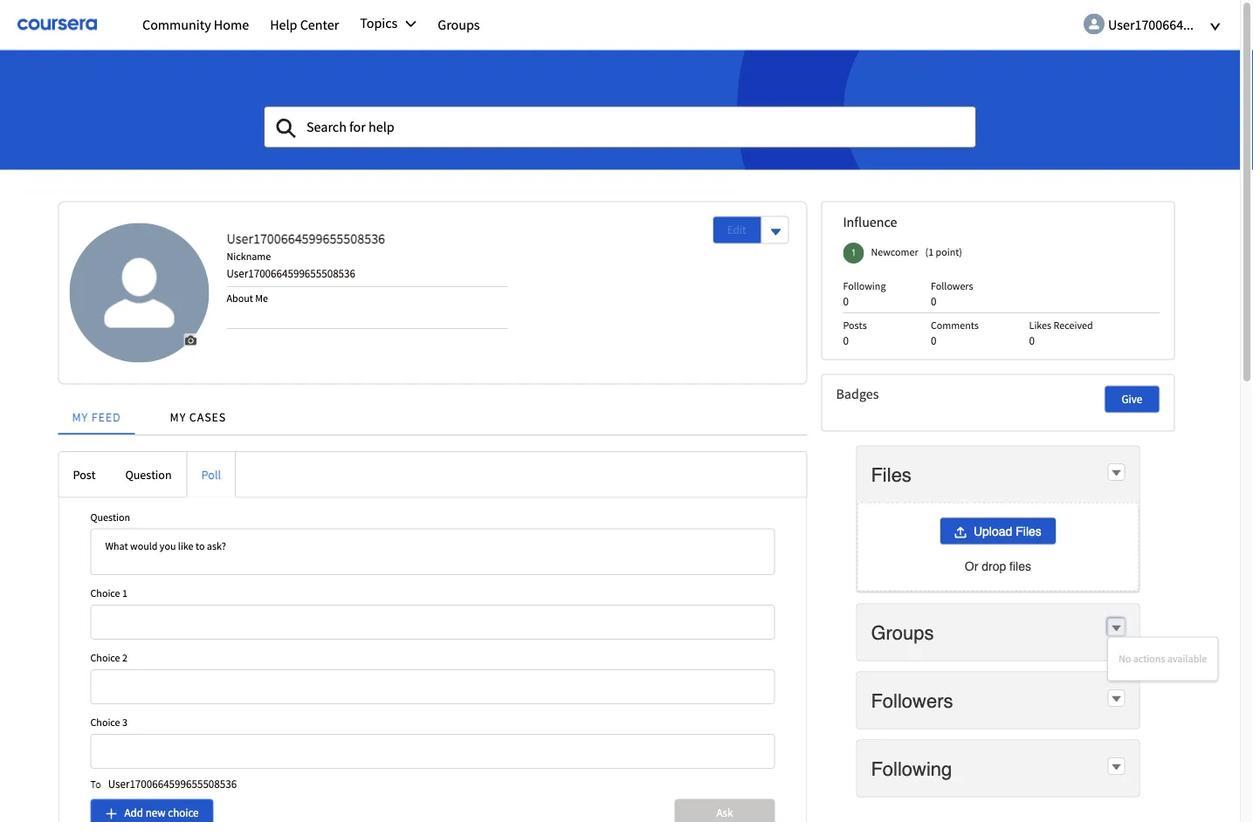 Task type: locate. For each thing, give the bounding box(es) containing it.
1 my from the left
[[72, 410, 88, 425]]

user1700664599655508536 up add new choice
[[108, 777, 237, 791]]

comments
[[931, 318, 979, 332]]

choice 2
[[90, 652, 127, 665]]

0 vertical spatial followers
[[931, 279, 973, 292]]

1 left point
[[929, 245, 934, 259]]

choice
[[168, 806, 199, 820]]

posts 0
[[843, 318, 867, 348]]

3 text default image from the top
[[1110, 762, 1123, 774]]

question left poll
[[125, 467, 172, 483]]

groups link right 'topics'
[[427, 4, 490, 45]]

2 vertical spatial text default image
[[1110, 762, 1123, 774]]

or
[[965, 559, 978, 573]]

new
[[146, 806, 166, 820]]

groups right topics dropdown button
[[438, 16, 480, 33]]

2 vertical spatial choice
[[90, 716, 120, 730]]

groups
[[438, 16, 480, 33], [871, 622, 934, 644]]

following for following 0
[[843, 279, 886, 292]]

choice up "choice 2"
[[90, 587, 120, 601]]

text default image
[[1110, 467, 1123, 480], [1110, 694, 1123, 706], [1110, 762, 1123, 774]]

files right upload
[[1016, 525, 1042, 538]]

1
[[929, 245, 934, 259], [122, 587, 127, 601]]

0 horizontal spatial files
[[871, 464, 912, 486]]

groups up followers link
[[871, 622, 934, 644]]

edit button
[[713, 217, 760, 243]]

3
[[122, 716, 127, 730]]

following 0
[[843, 279, 886, 308]]

choice
[[90, 587, 120, 601], [90, 652, 120, 665], [90, 716, 120, 730]]

or drop files
[[965, 559, 1031, 573]]

0 vertical spatial user1700664599655508536
[[227, 230, 385, 247]]

1 horizontal spatial my
[[170, 410, 186, 425]]

likes
[[1029, 318, 1052, 332]]

following for following
[[871, 758, 952, 780]]

choice left 3
[[90, 716, 120, 730]]

badges link
[[836, 386, 1079, 403]]

following inside 'following' link
[[871, 758, 952, 780]]

choice for choice 1
[[90, 587, 120, 601]]

my left feed
[[72, 410, 88, 425]]

following down "newcomer" 'icon'
[[843, 279, 886, 292]]

newcomer ( 1 point )
[[871, 245, 962, 259]]

text default image inside files element
[[1110, 467, 1123, 480]]

text default image for followers
[[1110, 694, 1123, 706]]

0 horizontal spatial 1
[[122, 587, 127, 601]]

1 horizontal spatial groups link
[[871, 621, 938, 645]]

1 vertical spatial groups link
[[871, 621, 938, 645]]

1 vertical spatial 1
[[122, 587, 127, 601]]

1 vertical spatial question
[[90, 511, 130, 524]]

followers down point
[[931, 279, 973, 292]]

followers for followers
[[871, 690, 953, 712]]

following down followers link
[[871, 758, 952, 780]]

1 vertical spatial groups
[[871, 622, 934, 644]]

1 horizontal spatial files
[[1016, 525, 1042, 538]]

groups link
[[427, 4, 490, 45], [871, 621, 938, 645]]

0 vertical spatial 1
[[929, 245, 934, 259]]

help
[[270, 16, 297, 33]]

followers 0
[[931, 279, 973, 308]]

0 for followers 0
[[931, 294, 937, 308]]

upload files
[[974, 525, 1042, 538]]

files down badges
[[871, 464, 912, 486]]

user1700664599655508536 for nickname user1700664599655508536
[[227, 266, 355, 280]]

files element
[[856, 446, 1140, 594]]

0 horizontal spatial groups link
[[427, 4, 490, 45]]

3 choice from the top
[[90, 716, 120, 730]]

about me
[[227, 291, 268, 305]]

0 horizontal spatial groups
[[438, 16, 480, 33]]

about
[[227, 291, 253, 305]]

my cases link
[[156, 388, 240, 435]]

my
[[72, 410, 88, 425], [170, 410, 186, 425]]

0 inside comments 0
[[931, 334, 937, 348]]

0
[[843, 294, 849, 308], [931, 294, 937, 308], [843, 334, 849, 348], [931, 334, 937, 348], [1029, 334, 1035, 348]]

question
[[125, 467, 172, 483], [90, 511, 130, 524]]

multilevel navigation menu menu bar
[[132, 4, 1010, 45]]

0 vertical spatial files
[[871, 464, 912, 486]]

files
[[871, 464, 912, 486], [1016, 525, 1042, 538]]

followers link
[[871, 689, 957, 713]]

followers up 'following' link
[[871, 690, 953, 712]]

ask
[[717, 806, 733, 820]]

question down post link
[[90, 511, 130, 524]]

my left cases
[[170, 410, 186, 425]]

groups link up followers link
[[871, 621, 938, 645]]

choice for choice 2
[[90, 652, 120, 665]]

0 vertical spatial choice
[[90, 587, 120, 601]]

0 down the likes
[[1029, 334, 1035, 348]]

1 choice from the top
[[90, 587, 120, 601]]

banner
[[0, 0, 1253, 170]]

0 down posts
[[843, 334, 849, 348]]

user1700664599655508536 up nickname user1700664599655508536 on the left top of the page
[[227, 230, 385, 247]]

user1700664599655508536 up 'me'
[[227, 266, 355, 280]]

user1700664599655508536
[[227, 230, 385, 247], [227, 266, 355, 280], [108, 777, 237, 791]]

followers for followers 0
[[931, 279, 973, 292]]

1 text default image from the top
[[1110, 467, 1123, 480]]

2 text default image from the top
[[1110, 694, 1123, 706]]

choice left 2
[[90, 652, 120, 665]]

0 down comments
[[931, 334, 937, 348]]

0 vertical spatial following
[[843, 279, 886, 292]]

help center
[[270, 16, 339, 33]]

None field
[[264, 106, 976, 148]]

add new choice button
[[90, 799, 214, 823]]

drop
[[982, 559, 1006, 573]]

following
[[843, 279, 886, 292], [871, 758, 952, 780]]

badges
[[836, 386, 879, 403]]

0 up comments
[[931, 294, 937, 308]]

2 my from the left
[[170, 410, 186, 425]]

1 vertical spatial user1700664599655508536
[[227, 266, 355, 280]]

ask button
[[675, 799, 775, 823]]

1 vertical spatial choice
[[90, 652, 120, 665]]

0 up posts
[[843, 294, 849, 308]]

nickname user1700664599655508536
[[227, 249, 355, 280]]

1 vertical spatial followers
[[871, 690, 953, 712]]

2 choice from the top
[[90, 652, 120, 665]]

posts
[[843, 318, 867, 332]]

followers
[[931, 279, 973, 292], [871, 690, 953, 712]]

1 up 2
[[122, 587, 127, 601]]

to
[[90, 778, 101, 791]]

received
[[1054, 318, 1093, 332]]

1 horizontal spatial groups
[[871, 622, 934, 644]]

comments 0
[[931, 318, 979, 348]]

Choice 1 text field
[[90, 605, 775, 640]]

0 inside the followers 0
[[931, 294, 937, 308]]

(
[[925, 245, 929, 259]]

1 vertical spatial text default image
[[1110, 694, 1123, 706]]

2
[[122, 652, 127, 665]]

0 inside following 0
[[843, 294, 849, 308]]

)
[[959, 245, 962, 259]]

0 vertical spatial groups
[[438, 16, 480, 33]]

user170066459965550853 button
[[1079, 9, 1253, 37]]

community
[[142, 16, 211, 33]]

0 vertical spatial text default image
[[1110, 467, 1123, 480]]

0 vertical spatial groups link
[[427, 4, 490, 45]]

topics
[[360, 14, 398, 31]]

0 inside posts 0
[[843, 334, 849, 348]]

0 horizontal spatial my
[[72, 410, 88, 425]]

2 vertical spatial user1700664599655508536
[[108, 777, 237, 791]]

feed
[[92, 410, 121, 425]]

1 vertical spatial following
[[871, 758, 952, 780]]

community home
[[142, 16, 249, 33]]



Task type: describe. For each thing, give the bounding box(es) containing it.
my for my cases
[[170, 410, 186, 425]]

choice for choice 3
[[90, 716, 120, 730]]

user1700664599655508536 image
[[69, 223, 209, 363]]

choice 1
[[90, 587, 127, 601]]

topics button
[[350, 4, 427, 41]]

newcomer image
[[843, 243, 864, 264]]

newcomer
[[871, 245, 918, 259]]

give
[[1122, 392, 1143, 407]]

add new choice
[[124, 806, 199, 820]]

1 vertical spatial files
[[1016, 525, 1042, 538]]

point
[[936, 245, 959, 259]]

likes received 0
[[1029, 318, 1093, 348]]

give button
[[1104, 386, 1160, 414]]

my cases
[[170, 410, 226, 425]]

none field inside banner
[[264, 106, 976, 148]]

Choice 2 text field
[[90, 670, 775, 705]]

files link
[[871, 463, 915, 487]]

Search for help text field
[[264, 106, 976, 148]]

1 horizontal spatial 1
[[929, 245, 934, 259]]

user170066459965550853
[[1108, 16, 1253, 33]]

home
[[214, 16, 249, 33]]

cases
[[189, 410, 226, 425]]

Question text field
[[90, 529, 775, 576]]

user1700664599655508536 for to user1700664599655508536
[[108, 777, 237, 791]]

0 vertical spatial question
[[125, 467, 172, 483]]

following link
[[871, 757, 956, 781]]

banner containing topics
[[0, 0, 1253, 170]]

text default image for files
[[1110, 467, 1123, 480]]

add
[[124, 806, 143, 820]]

groups inside multilevel navigation menu menu bar
[[438, 16, 480, 33]]

0 for posts 0
[[843, 334, 849, 348]]

center
[[300, 16, 339, 33]]

help center link
[[260, 4, 350, 45]]

0 for comments 0
[[931, 334, 937, 348]]

0 inside likes received 0
[[1029, 334, 1035, 348]]

question link
[[110, 452, 187, 497]]

poll link
[[187, 452, 236, 497]]

0 for following 0
[[843, 294, 849, 308]]

nickname
[[227, 249, 271, 263]]

choice 3
[[90, 716, 127, 730]]

post
[[73, 467, 96, 483]]

to user1700664599655508536
[[90, 777, 237, 791]]

edit
[[727, 223, 746, 237]]

my feed
[[72, 410, 121, 425]]

my feed link
[[58, 388, 135, 435]]

poll
[[201, 467, 221, 483]]

text default image for following
[[1110, 762, 1123, 774]]

me
[[255, 291, 268, 305]]

influence
[[843, 213, 897, 231]]

post link
[[59, 452, 110, 497]]

my for my feed
[[72, 410, 88, 425]]

files
[[1010, 559, 1031, 573]]

upload
[[974, 525, 1013, 538]]

Choice 3 text field
[[90, 735, 775, 770]]

community home link
[[132, 4, 260, 45]]



Task type: vqa. For each thing, say whether or not it's contained in the screenshot.
the bottom External User - Jasmin R (null) 'icon'
no



